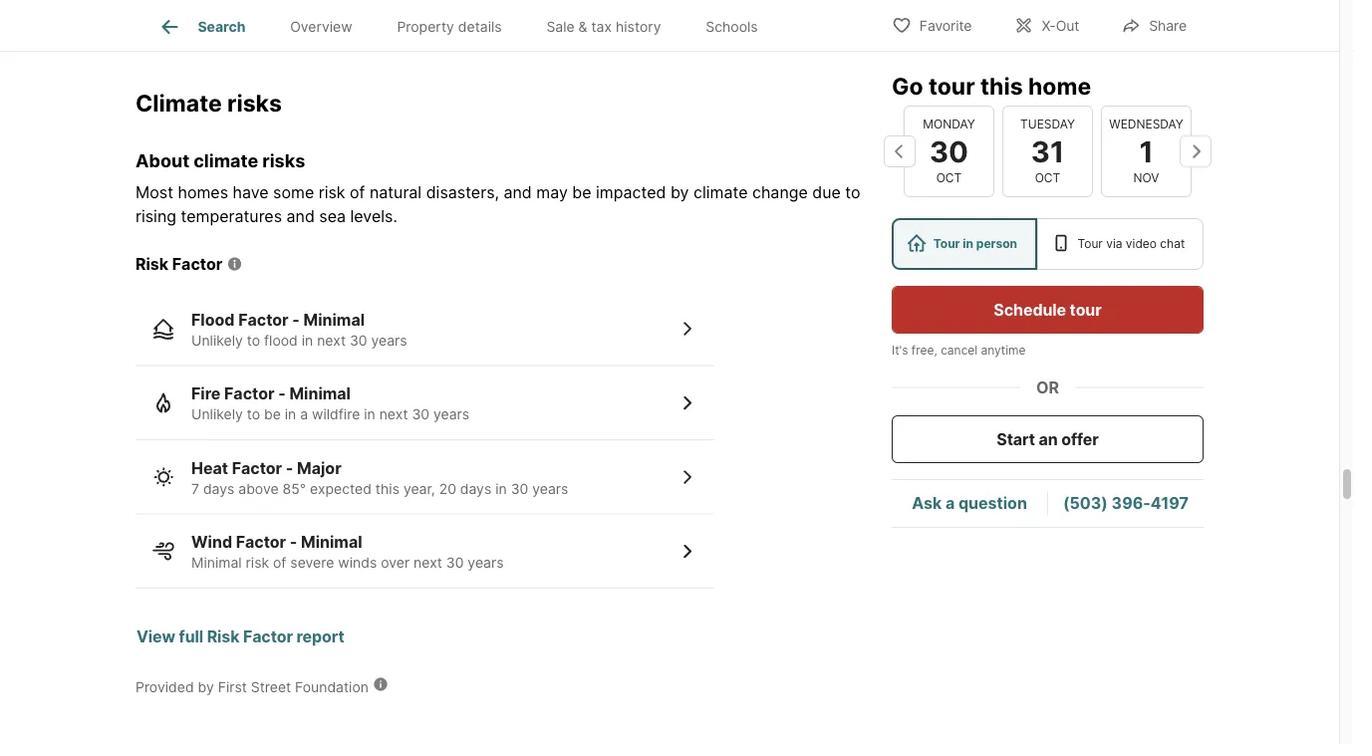 Task type: locate. For each thing, give the bounding box(es) containing it.
wind factor - minimal minimal risk of severe winds over next 30 years
[[191, 533, 504, 572]]

1 vertical spatial risk
[[246, 555, 269, 572]]

due
[[813, 183, 841, 202]]

1 vertical spatial of
[[273, 555, 287, 572]]

this inside heat factor - major 7 days above 85° expected this year, 20 days in 30 years
[[376, 481, 400, 498]]

0 horizontal spatial by
[[198, 680, 214, 697]]

risk factor
[[136, 255, 223, 274]]

street
[[251, 680, 291, 697]]

risk inside wind factor - minimal minimal risk of severe winds over next 30 years
[[246, 555, 269, 572]]

next right wildfire
[[379, 407, 408, 424]]

1 unlikely from the top
[[191, 333, 243, 350]]

list box
[[892, 218, 1204, 270]]

be
[[573, 183, 592, 202], [264, 407, 281, 424]]

1 vertical spatial risk
[[207, 628, 240, 647]]

2 horizontal spatial next
[[414, 555, 442, 572]]

0 vertical spatial tour
[[929, 72, 976, 100]]

1 vertical spatial tour
[[1070, 300, 1102, 319]]

view full risk factor report button
[[136, 614, 346, 662]]

next inside wind factor - minimal minimal risk of severe winds over next 30 years
[[414, 555, 442, 572]]

factor up street
[[243, 628, 293, 647]]

30 down the monday
[[930, 134, 969, 169]]

tour left person
[[934, 237, 960, 251]]

- inside fire factor - minimal unlikely to be in a wildfire in next 30 years
[[278, 385, 286, 404]]

share button
[[1105, 4, 1204, 45]]

- up flood
[[292, 311, 300, 330]]

overview
[[290, 18, 352, 35]]

2 vertical spatial next
[[414, 555, 442, 572]]

first
[[218, 680, 247, 697]]

days down heat
[[203, 481, 235, 498]]

of
[[350, 183, 365, 202], [273, 555, 287, 572]]

risk up sea
[[319, 183, 345, 202]]

in left wildfire
[[285, 407, 296, 424]]

factor for heat
[[232, 459, 282, 479]]

days right 20
[[460, 481, 492, 498]]

impacted
[[596, 183, 666, 202]]

risks up about climate risks
[[227, 90, 282, 118]]

1 vertical spatial be
[[264, 407, 281, 424]]

1 horizontal spatial of
[[350, 183, 365, 202]]

minimal up wildfire
[[290, 385, 351, 404]]

0 horizontal spatial be
[[264, 407, 281, 424]]

0 horizontal spatial tour
[[934, 237, 960, 251]]

2 tour from the left
[[1078, 237, 1103, 251]]

in right flood
[[302, 333, 313, 350]]

- inside wind factor - minimal minimal risk of severe winds over next 30 years
[[290, 533, 297, 553]]

factor inside fire factor - minimal unlikely to be in a wildfire in next 30 years
[[224, 385, 275, 404]]

tour right schedule
[[1070, 300, 1102, 319]]

by right impacted at the top left of page
[[671, 183, 689, 202]]

1 horizontal spatial a
[[946, 494, 955, 513]]

sale & tax history
[[547, 18, 661, 35]]

a left wildfire
[[300, 407, 308, 424]]

0 vertical spatial by
[[671, 183, 689, 202]]

factor right fire
[[224, 385, 275, 404]]

1 vertical spatial next
[[379, 407, 408, 424]]

0 horizontal spatial days
[[203, 481, 235, 498]]

be left wildfire
[[264, 407, 281, 424]]

unlikely
[[191, 333, 243, 350], [191, 407, 243, 424]]

start an offer
[[997, 430, 1099, 449]]

this left home
[[981, 72, 1023, 100]]

question
[[959, 494, 1028, 513]]

- inside flood factor - minimal unlikely to flood in next 30 years
[[292, 311, 300, 330]]

minimal inside fire factor - minimal unlikely to be in a wildfire in next 30 years
[[290, 385, 351, 404]]

climate
[[194, 151, 258, 173], [694, 183, 748, 202]]

tour for tour via video chat
[[1078, 237, 1103, 251]]

1 horizontal spatial next
[[379, 407, 408, 424]]

30 inside 'monday 30 oct'
[[930, 134, 969, 169]]

tour up the monday
[[929, 72, 976, 100]]

wind
[[191, 533, 232, 553]]

about
[[136, 151, 190, 173]]

31
[[1032, 134, 1065, 169]]

to
[[846, 183, 861, 202], [247, 333, 260, 350], [247, 407, 260, 424]]

a right ask
[[946, 494, 955, 513]]

be inside fire factor - minimal unlikely to be in a wildfire in next 30 years
[[264, 407, 281, 424]]

minimal for wind factor - minimal
[[301, 533, 362, 553]]

in right 20
[[496, 481, 507, 498]]

- for wind
[[290, 533, 297, 553]]

0 horizontal spatial a
[[300, 407, 308, 424]]

and left 'may'
[[504, 183, 532, 202]]

0 vertical spatial this
[[981, 72, 1023, 100]]

- up severe
[[290, 533, 297, 553]]

oct inside 'monday 30 oct'
[[937, 171, 962, 185]]

oct
[[937, 171, 962, 185], [1035, 171, 1061, 185]]

minimal
[[304, 311, 365, 330], [290, 385, 351, 404], [301, 533, 362, 553], [191, 555, 242, 572]]

20
[[439, 481, 456, 498]]

risk right full on the bottom left of the page
[[207, 628, 240, 647]]

unlikely inside flood factor - minimal unlikely to flood in next 30 years
[[191, 333, 243, 350]]

be right 'may'
[[573, 183, 592, 202]]

0 horizontal spatial and
[[287, 207, 315, 226]]

0 vertical spatial of
[[350, 183, 365, 202]]

0 vertical spatial climate
[[194, 151, 258, 173]]

years inside flood factor - minimal unlikely to flood in next 30 years
[[371, 333, 407, 350]]

tour left via
[[1078, 237, 1103, 251]]

tour inside tour via video chat 'option'
[[1078, 237, 1103, 251]]

climate up homes
[[194, 151, 258, 173]]

1 horizontal spatial and
[[504, 183, 532, 202]]

a
[[300, 407, 308, 424], [946, 494, 955, 513]]

oct down the monday
[[937, 171, 962, 185]]

it's free, cancel anytime
[[892, 343, 1026, 358]]

1 vertical spatial unlikely
[[191, 407, 243, 424]]

0 horizontal spatial risk
[[136, 255, 169, 274]]

tour for schedule
[[1070, 300, 1102, 319]]

to right due
[[846, 183, 861, 202]]

unlikely down fire
[[191, 407, 243, 424]]

1 horizontal spatial tour
[[1078, 237, 1103, 251]]

to inside flood factor - minimal unlikely to flood in next 30 years
[[247, 333, 260, 350]]

via
[[1107, 237, 1123, 251]]

report
[[297, 628, 345, 647]]

of inside the most homes have some risk of natural disasters, and may be impacted by climate change due to rising temperatures and sea levels.
[[350, 183, 365, 202]]

0 horizontal spatial of
[[273, 555, 287, 572]]

fire factor - minimal unlikely to be in a wildfire in next 30 years
[[191, 385, 470, 424]]

1 horizontal spatial tour
[[1070, 300, 1102, 319]]

view
[[137, 628, 175, 647]]

ask
[[912, 494, 942, 513]]

next right over
[[414, 555, 442, 572]]

0 vertical spatial a
[[300, 407, 308, 424]]

in left person
[[963, 237, 974, 251]]

1 horizontal spatial by
[[671, 183, 689, 202]]

climate inside the most homes have some risk of natural disasters, and may be impacted by climate change due to rising temperatures and sea levels.
[[694, 183, 748, 202]]

1 horizontal spatial this
[[981, 72, 1023, 100]]

risk inside the most homes have some risk of natural disasters, and may be impacted by climate change due to rising temperatures and sea levels.
[[319, 183, 345, 202]]

rising
[[136, 207, 176, 226]]

risk inside the view full risk factor report button
[[207, 628, 240, 647]]

temperatures
[[181, 207, 282, 226]]

oct inside tuesday 31 oct
[[1035, 171, 1061, 185]]

of up levels.
[[350, 183, 365, 202]]

0 vertical spatial risk
[[319, 183, 345, 202]]

factor up above
[[232, 459, 282, 479]]

flood factor - minimal unlikely to flood in next 30 years
[[191, 311, 407, 350]]

next right flood
[[317, 333, 346, 350]]

of left severe
[[273, 555, 287, 572]]

this left the year,
[[376, 481, 400, 498]]

30 right 20
[[511, 481, 529, 498]]

0 vertical spatial to
[[846, 183, 861, 202]]

years inside heat factor - major 7 days above 85° expected this year, 20 days in 30 years
[[533, 481, 569, 498]]

provided
[[136, 680, 194, 697]]

unlikely inside fire factor - minimal unlikely to be in a wildfire in next 30 years
[[191, 407, 243, 424]]

to up above
[[247, 407, 260, 424]]

tour
[[929, 72, 976, 100], [1070, 300, 1102, 319]]

0 horizontal spatial oct
[[937, 171, 962, 185]]

previous image
[[884, 135, 916, 167]]

x-
[[1042, 17, 1056, 34]]

tour in person
[[934, 237, 1018, 251]]

in right wildfire
[[364, 407, 376, 424]]

and down some
[[287, 207, 315, 226]]

most homes have some risk of natural disasters, and may be impacted by climate change due to rising temperatures and sea levels.
[[136, 183, 861, 226]]

0 horizontal spatial tour
[[929, 72, 976, 100]]

unlikely down the "flood"
[[191, 333, 243, 350]]

30 inside heat factor - major 7 days above 85° expected this year, 20 days in 30 years
[[511, 481, 529, 498]]

risk left severe
[[246, 555, 269, 572]]

1 vertical spatial to
[[247, 333, 260, 350]]

1 vertical spatial this
[[376, 481, 400, 498]]

minimal inside flood factor - minimal unlikely to flood in next 30 years
[[304, 311, 365, 330]]

tour for go
[[929, 72, 976, 100]]

- inside heat factor - major 7 days above 85° expected this year, 20 days in 30 years
[[286, 459, 293, 479]]

to inside fire factor - minimal unlikely to be in a wildfire in next 30 years
[[247, 407, 260, 424]]

tour in person option
[[892, 218, 1037, 270]]

climate left change on the right top
[[694, 183, 748, 202]]

- up 85°
[[286, 459, 293, 479]]

- for fire
[[278, 385, 286, 404]]

1 oct from the left
[[937, 171, 962, 185]]

2 unlikely from the top
[[191, 407, 243, 424]]

start
[[997, 430, 1036, 449]]

go tour this home
[[892, 72, 1092, 100]]

factor inside wind factor - minimal minimal risk of severe winds over next 30 years
[[236, 533, 286, 553]]

0 horizontal spatial risk
[[246, 555, 269, 572]]

1 horizontal spatial be
[[573, 183, 592, 202]]

fire
[[191, 385, 221, 404]]

tab list
[[136, 0, 797, 51]]

full
[[179, 628, 203, 647]]

factor inside heat factor - major 7 days above 85° expected this year, 20 days in 30 years
[[232, 459, 282, 479]]

0 vertical spatial unlikely
[[191, 333, 243, 350]]

0 vertical spatial and
[[504, 183, 532, 202]]

tuesday 31 oct
[[1021, 117, 1076, 185]]

30 up fire factor - minimal unlikely to be in a wildfire in next 30 years at the left bottom
[[350, 333, 367, 350]]

30 up the year,
[[412, 407, 430, 424]]

ask a question link
[[912, 494, 1028, 513]]

factor inside flood factor - minimal unlikely to flood in next 30 years
[[238, 311, 289, 330]]

1 horizontal spatial risk
[[207, 628, 240, 647]]

- down flood
[[278, 385, 286, 404]]

(503)
[[1064, 494, 1108, 513]]

oct down '31'
[[1035, 171, 1061, 185]]

tour inside "button"
[[1070, 300, 1102, 319]]

risks up some
[[263, 151, 305, 173]]

factor right the wind
[[236, 533, 286, 553]]

tour inside tour in person option
[[934, 237, 960, 251]]

factor
[[172, 255, 223, 274], [238, 311, 289, 330], [224, 385, 275, 404], [232, 459, 282, 479], [236, 533, 286, 553], [243, 628, 293, 647]]

1 horizontal spatial risk
[[319, 183, 345, 202]]

to left flood
[[247, 333, 260, 350]]

minimal up fire factor - minimal unlikely to be in a wildfire in next 30 years at the left bottom
[[304, 311, 365, 330]]

1 tour from the left
[[934, 237, 960, 251]]

next inside flood factor - minimal unlikely to flood in next 30 years
[[317, 333, 346, 350]]

None button
[[904, 105, 995, 197], [1003, 105, 1094, 197], [1102, 105, 1192, 197], [904, 105, 995, 197], [1003, 105, 1094, 197], [1102, 105, 1192, 197]]

years
[[371, 333, 407, 350], [434, 407, 470, 424], [533, 481, 569, 498], [468, 555, 504, 572]]

search link
[[158, 15, 246, 39]]

(503) 396-4197 link
[[1064, 494, 1189, 513]]

factor up flood
[[238, 311, 289, 330]]

this
[[981, 72, 1023, 100], [376, 481, 400, 498]]

1
[[1140, 134, 1154, 169]]

0 horizontal spatial this
[[376, 481, 400, 498]]

0 vertical spatial be
[[573, 183, 592, 202]]

0 horizontal spatial next
[[317, 333, 346, 350]]

in
[[963, 237, 974, 251], [302, 333, 313, 350], [285, 407, 296, 424], [364, 407, 376, 424], [496, 481, 507, 498]]

to for fire factor - minimal
[[247, 407, 260, 424]]

1 horizontal spatial days
[[460, 481, 492, 498]]

oct for 31
[[1035, 171, 1061, 185]]

risk down rising
[[136, 255, 169, 274]]

risk
[[319, 183, 345, 202], [246, 555, 269, 572]]

a inside fire factor - minimal unlikely to be in a wildfire in next 30 years
[[300, 407, 308, 424]]

oct for 30
[[937, 171, 962, 185]]

2 oct from the left
[[1035, 171, 1061, 185]]

to inside the most homes have some risk of natural disasters, and may be impacted by climate change due to rising temperatures and sea levels.
[[846, 183, 861, 202]]

minimal up severe
[[301, 533, 362, 553]]

over
[[381, 555, 410, 572]]

2 vertical spatial to
[[247, 407, 260, 424]]

30
[[930, 134, 969, 169], [350, 333, 367, 350], [412, 407, 430, 424], [511, 481, 529, 498], [446, 555, 464, 572]]

provided by first street foundation
[[136, 680, 369, 697]]

0 vertical spatial next
[[317, 333, 346, 350]]

2 days from the left
[[460, 481, 492, 498]]

by
[[671, 183, 689, 202], [198, 680, 214, 697]]

1 vertical spatial climate
[[694, 183, 748, 202]]

factor up the "flood"
[[172, 255, 223, 274]]

0 vertical spatial risks
[[227, 90, 282, 118]]

1 horizontal spatial climate
[[694, 183, 748, 202]]

heat factor - major 7 days above 85° expected this year, 20 days in 30 years
[[191, 459, 569, 498]]

30 right over
[[446, 555, 464, 572]]

years inside wind factor - minimal minimal risk of severe winds over next 30 years
[[468, 555, 504, 572]]

schedule tour
[[994, 300, 1102, 319]]

tour
[[934, 237, 960, 251], [1078, 237, 1103, 251]]

1 horizontal spatial oct
[[1035, 171, 1061, 185]]

by left first
[[198, 680, 214, 697]]

in inside flood factor - minimal unlikely to flood in next 30 years
[[302, 333, 313, 350]]



Task type: vqa. For each thing, say whether or not it's contained in the screenshot.
bottommost the Dr
no



Task type: describe. For each thing, give the bounding box(es) containing it.
change
[[753, 183, 808, 202]]

schools tab
[[684, 3, 781, 51]]

cancel
[[941, 343, 978, 358]]

minimal down the wind
[[191, 555, 242, 572]]

in inside heat factor - major 7 days above 85° expected this year, 20 days in 30 years
[[496, 481, 507, 498]]

or
[[1037, 378, 1060, 397]]

tour via video chat
[[1078, 237, 1186, 251]]

- for heat
[[286, 459, 293, 479]]

sale
[[547, 18, 575, 35]]

list box containing tour in person
[[892, 218, 1204, 270]]

nov
[[1134, 171, 1160, 185]]

chat
[[1161, 237, 1186, 251]]

by inside the most homes have some risk of natural disasters, and may be impacted by climate change due to rising temperatures and sea levels.
[[671, 183, 689, 202]]

30 inside flood factor - minimal unlikely to flood in next 30 years
[[350, 333, 367, 350]]

disasters,
[[426, 183, 499, 202]]

ask a question
[[912, 494, 1028, 513]]

wednesday 1 nov
[[1110, 117, 1184, 185]]

history
[[616, 18, 661, 35]]

minimal for fire factor - minimal
[[290, 385, 351, 404]]

tax
[[592, 18, 612, 35]]

1 vertical spatial and
[[287, 207, 315, 226]]

sea
[[319, 207, 346, 226]]

favorite button
[[875, 4, 989, 45]]

be inside the most homes have some risk of natural disasters, and may be impacted by climate change due to rising temperatures and sea levels.
[[573, 183, 592, 202]]

out
[[1056, 17, 1080, 34]]

expected
[[310, 481, 372, 498]]

x-out
[[1042, 17, 1080, 34]]

years inside fire factor - minimal unlikely to be in a wildfire in next 30 years
[[434, 407, 470, 424]]

monday 30 oct
[[923, 117, 976, 185]]

factor for risk
[[172, 255, 223, 274]]

climate
[[136, 90, 222, 118]]

an
[[1039, 430, 1058, 449]]

offer
[[1062, 430, 1099, 449]]

it's
[[892, 343, 909, 358]]

winds
[[338, 555, 377, 572]]

may
[[537, 183, 568, 202]]

1 vertical spatial a
[[946, 494, 955, 513]]

most
[[136, 183, 173, 202]]

factor for flood
[[238, 311, 289, 330]]

schedule
[[994, 300, 1067, 319]]

tuesday
[[1021, 117, 1076, 131]]

schedule tour button
[[892, 286, 1204, 334]]

minimal for flood factor - minimal
[[304, 311, 365, 330]]

above
[[239, 481, 279, 498]]

of inside wind factor - minimal minimal risk of severe winds over next 30 years
[[273, 555, 287, 572]]

free,
[[912, 343, 938, 358]]

property details
[[397, 18, 502, 35]]

sale & tax history tab
[[524, 3, 684, 51]]

wildfire
[[312, 407, 360, 424]]

0 horizontal spatial climate
[[194, 151, 258, 173]]

factor for wind
[[236, 533, 286, 553]]

- for flood
[[292, 311, 300, 330]]

unlikely for fire
[[191, 407, 243, 424]]

have
[[233, 183, 269, 202]]

0 vertical spatial risk
[[136, 255, 169, 274]]

schools
[[706, 18, 758, 35]]

levels.
[[350, 207, 398, 226]]

anytime
[[981, 343, 1026, 358]]

view full risk factor report
[[137, 628, 345, 647]]

wednesday
[[1110, 117, 1184, 131]]

in inside option
[[963, 237, 974, 251]]

factor for fire
[[224, 385, 275, 404]]

1 vertical spatial risks
[[263, 151, 305, 173]]

396-
[[1112, 494, 1151, 513]]

tab list containing search
[[136, 0, 797, 51]]

home
[[1029, 72, 1092, 100]]

x-out button
[[997, 4, 1097, 45]]

7
[[191, 481, 199, 498]]

next image
[[1180, 135, 1212, 167]]

natural
[[370, 183, 422, 202]]

about climate risks
[[136, 151, 305, 173]]

flood
[[264, 333, 298, 350]]

to for flood factor - minimal
[[247, 333, 260, 350]]

&
[[579, 18, 588, 35]]

person
[[977, 237, 1018, 251]]

flood
[[191, 311, 235, 330]]

search
[[198, 18, 246, 35]]

30 inside fire factor - minimal unlikely to be in a wildfire in next 30 years
[[412, 407, 430, 424]]

1 days from the left
[[203, 481, 235, 498]]

tour via video chat option
[[1037, 218, 1204, 270]]

(503) 396-4197
[[1064, 494, 1189, 513]]

heat
[[191, 459, 228, 479]]

overview tab
[[268, 3, 375, 51]]

share
[[1150, 17, 1187, 34]]

some
[[273, 183, 314, 202]]

unlikely for flood
[[191, 333, 243, 350]]

factor inside button
[[243, 628, 293, 647]]

property details tab
[[375, 3, 524, 51]]

tour for tour in person
[[934, 237, 960, 251]]

homes
[[178, 183, 228, 202]]

start an offer button
[[892, 416, 1204, 464]]

details
[[458, 18, 502, 35]]

85°
[[283, 481, 306, 498]]

monday
[[923, 117, 976, 131]]

1 vertical spatial by
[[198, 680, 214, 697]]

video
[[1126, 237, 1157, 251]]

property
[[397, 18, 454, 35]]

severe
[[290, 555, 334, 572]]

favorite
[[920, 17, 972, 34]]

go
[[892, 72, 924, 100]]

major
[[297, 459, 342, 479]]

year,
[[404, 481, 435, 498]]

climate risks
[[136, 90, 282, 118]]

next inside fire factor - minimal unlikely to be in a wildfire in next 30 years
[[379, 407, 408, 424]]

30 inside wind factor - minimal minimal risk of severe winds over next 30 years
[[446, 555, 464, 572]]



